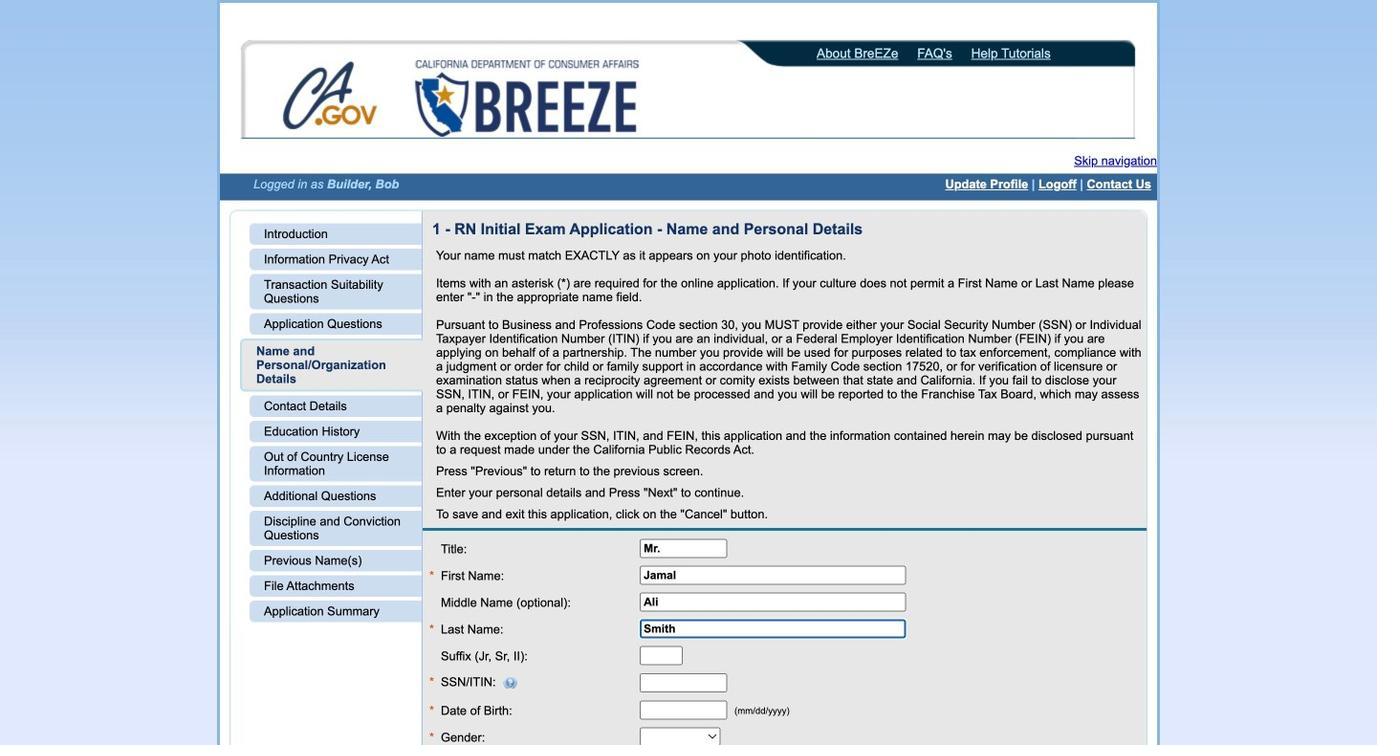 Task type: locate. For each thing, give the bounding box(es) containing it.
None text field
[[640, 566, 907, 585], [640, 593, 907, 612], [640, 619, 907, 638], [640, 673, 728, 693], [640, 701, 728, 720], [640, 566, 907, 585], [640, 593, 907, 612], [640, 619, 907, 638], [640, 673, 728, 693], [640, 701, 728, 720]]

None text field
[[640, 539, 728, 558], [640, 646, 683, 665], [640, 539, 728, 558], [640, 646, 683, 665]]

ca.gov image
[[282, 60, 380, 135]]



Task type: vqa. For each thing, say whether or not it's contained in the screenshot.
CA.gov image
yes



Task type: describe. For each thing, give the bounding box(es) containing it.
<small>disclosure of your social security number or individual taxpayer identification number is mandatory. section 30 of the business and professions code and public law 94-455 (42 usca 405 (c)(2)(c)) authorize collection of your social security number or individual taxpayer identification number.  your social security number or individual taxpayer identification numberwill be used exclusively for tax enforcement purposes, for purposes of compliance with any judgment or order for family support in accordance with section 11350.6 of the welfare and institutions code, or for verification of licensure, certification or examination status by a licensing or examination entity which utilizes a national examination and where licensure is reciprocal with the requesting state. if you fail to disclose your social security number or individual taxpayer identification number, your application for initial or renewal of licensure/certification will not be processed. you will be reported to the franchise tax board, who may assess a $100 penalty against you.</small> image
[[496, 677, 518, 689]]

state of california breeze image
[[411, 60, 643, 137]]



